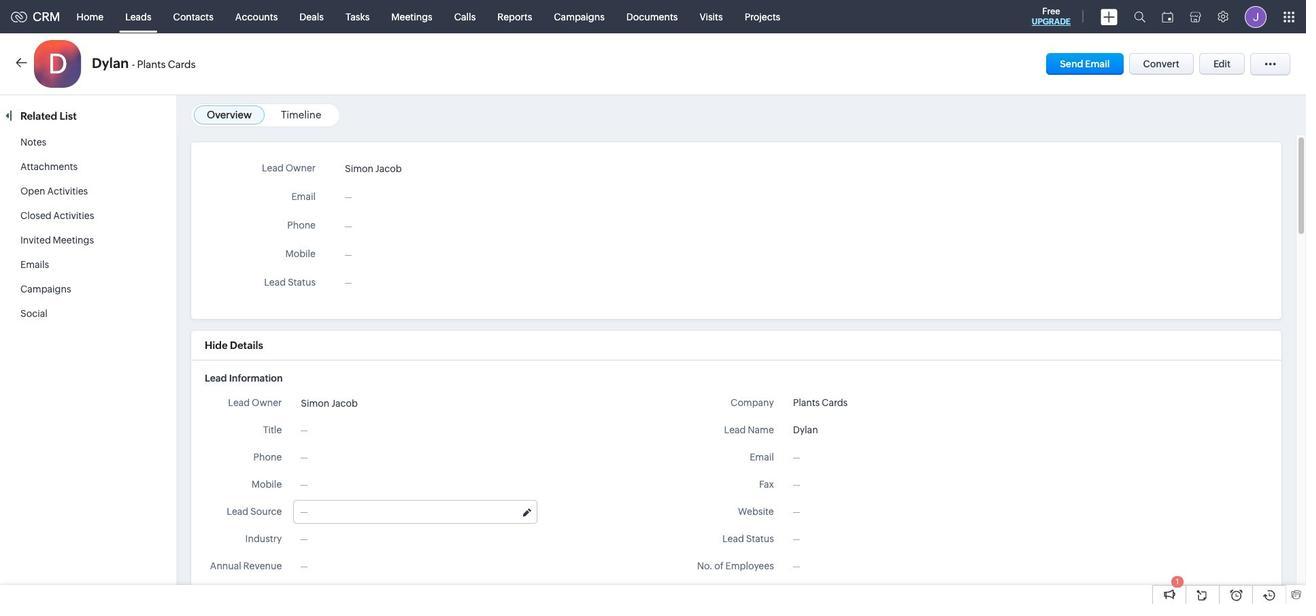 Task type: locate. For each thing, give the bounding box(es) containing it.
search image
[[1134, 11, 1146, 22]]

calendar image
[[1162, 11, 1174, 22]]

search element
[[1126, 0, 1154, 33]]



Task type: vqa. For each thing, say whether or not it's contained in the screenshot.
"And" related to Sage Wieser (Sample)
no



Task type: describe. For each thing, give the bounding box(es) containing it.
profile image
[[1245, 6, 1267, 28]]

create menu element
[[1093, 0, 1126, 33]]

profile element
[[1237, 0, 1275, 33]]

logo image
[[11, 11, 27, 22]]

create menu image
[[1101, 9, 1118, 25]]



